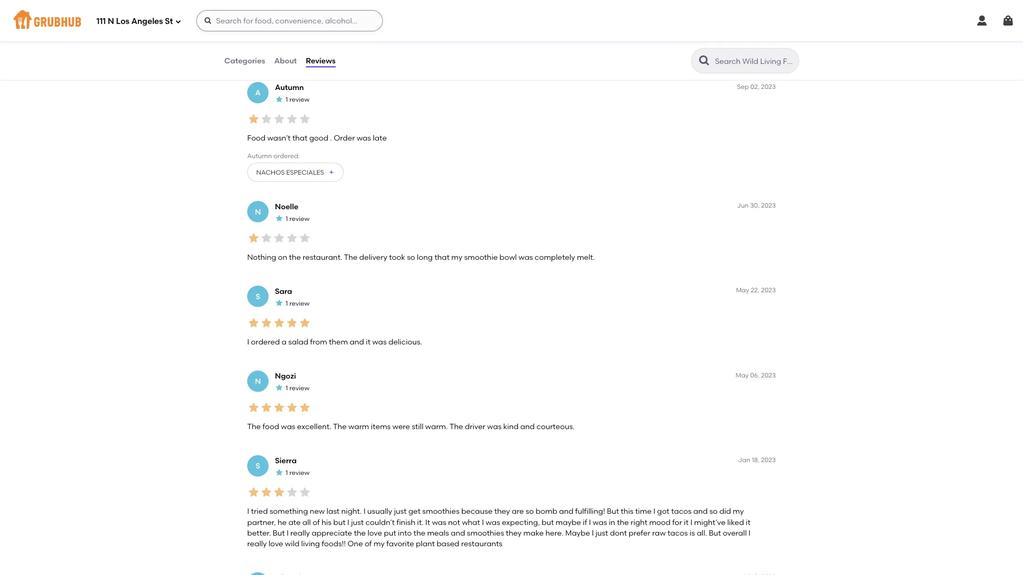Task type: describe. For each thing, give the bounding box(es) containing it.
because
[[462, 508, 493, 517]]

kaeden  ordered:
[[247, 33, 299, 41]]

food for food was crumbled and utensils were not included
[[247, 15, 266, 24]]

the food was excellent. the warm items were still warm. the driver was kind and courteous.
[[247, 423, 575, 432]]

2 horizontal spatial but
[[710, 529, 722, 538]]

finish
[[397, 519, 416, 528]]

review for sierra
[[290, 470, 310, 478]]

0 horizontal spatial were
[[365, 15, 383, 24]]

food was crumbled and utensils were not included
[[247, 15, 430, 24]]

about
[[274, 56, 297, 65]]

111 n los angeles st
[[97, 17, 173, 26]]

dont
[[611, 529, 627, 538]]

new
[[310, 508, 325, 517]]

for
[[673, 519, 683, 528]]

sep 02, 2023
[[738, 83, 777, 91]]

tried
[[251, 508, 268, 517]]

1 review for autumn
[[286, 96, 310, 104]]

was left in
[[593, 519, 608, 528]]

kind
[[504, 423, 519, 432]]

categories
[[225, 56, 265, 65]]

and left the utensils
[[320, 15, 335, 24]]

3 2023 from the top
[[762, 287, 777, 295]]

ngozi
[[275, 372, 296, 381]]

autumn ordered:
[[247, 152, 300, 160]]

warm
[[349, 423, 369, 432]]

make
[[524, 529, 544, 538]]

angeles
[[131, 17, 163, 26]]

and up based
[[451, 529, 466, 538]]

may 22, 2023
[[737, 287, 777, 295]]

ordered: for was
[[273, 33, 299, 41]]

1 horizontal spatial so
[[526, 508, 534, 517]]

did
[[720, 508, 732, 517]]

sep
[[738, 83, 750, 91]]

something
[[270, 508, 308, 517]]

ordered: for wasn't
[[274, 152, 300, 160]]

was right food
[[281, 423, 296, 432]]

Search for food, convenience, alcohol... search field
[[197, 10, 383, 31]]

1 horizontal spatial but
[[607, 508, 620, 517]]

may for i ordered a salad from them and it was delicious.
[[737, 287, 750, 295]]

i tried something new last night. i usually just get smoothies because they are so bomb and fulfilling! but this time i got tacos and so did my partner, he ate all of his but i just couldn't finish it. it was not what i was expecting, but maybe if i was in the right mood for it i might've liked it better. but i really appreciate the love put into the meals and smoothies they make here. maybe i just dont prefer raw tacos is all. but overall i really love wild living foods!! one of my favorite plant based restaurants
[[247, 508, 751, 549]]

ate
[[289, 519, 301, 528]]

2023 for bomb
[[762, 457, 777, 465]]

couldn't
[[366, 519, 395, 528]]

and up maybe
[[560, 508, 574, 517]]

the down 'it.'
[[414, 529, 426, 538]]

reviews button
[[306, 42, 336, 80]]

ordered
[[251, 338, 280, 347]]

review for noelle
[[290, 215, 310, 223]]

still
[[412, 423, 424, 432]]

one
[[348, 540, 363, 549]]

food wasn't that good . order was late
[[247, 134, 387, 143]]

kaeden
[[247, 33, 271, 41]]

i ordered a salad from them and it was delicious.
[[247, 338, 423, 347]]

late
[[373, 134, 387, 143]]

a
[[255, 88, 261, 98]]

jan
[[739, 457, 751, 465]]

get
[[409, 508, 421, 517]]

noelle
[[275, 202, 299, 211]]

excellent.
[[297, 423, 332, 432]]

1 horizontal spatial really
[[291, 529, 310, 538]]

was left late
[[357, 134, 371, 143]]

may 06, 2023
[[736, 372, 777, 380]]

0 vertical spatial my
[[452, 253, 463, 262]]

1 vertical spatial my
[[734, 508, 745, 517]]

sara
[[275, 287, 292, 296]]

bomb
[[536, 508, 558, 517]]

plus icon image
[[329, 170, 335, 176]]

the left delivery
[[344, 253, 358, 262]]

autumn for autumn ordered:
[[247, 152, 272, 160]]

1 2023 from the top
[[762, 83, 777, 91]]

the left warm
[[333, 423, 347, 432]]

salad
[[289, 338, 309, 347]]

1 horizontal spatial love
[[368, 529, 382, 538]]

plant
[[416, 540, 435, 549]]

time
[[636, 508, 652, 517]]

prefer
[[629, 529, 651, 538]]

nachos especiales
[[257, 169, 324, 177]]

all.
[[697, 529, 708, 538]]

meals
[[428, 529, 449, 538]]

s for sara
[[256, 293, 260, 302]]

i left got
[[654, 508, 656, 517]]

about button
[[274, 42, 298, 80]]

2 horizontal spatial just
[[596, 529, 609, 538]]

and right them on the left bottom
[[350, 338, 364, 347]]

0 vertical spatial smoothies
[[423, 508, 460, 517]]

here.
[[546, 529, 564, 538]]

restaurant.
[[303, 253, 343, 262]]

0 vertical spatial tacos
[[672, 508, 692, 517]]

was left kind
[[488, 423, 502, 432]]

s for sierra
[[256, 462, 260, 471]]

1 vertical spatial tacos
[[668, 529, 688, 538]]

items
[[371, 423, 391, 432]]

good
[[310, 134, 329, 143]]

jan 18, 2023
[[739, 457, 777, 465]]

completely
[[535, 253, 576, 262]]

warm.
[[426, 423, 448, 432]]

i up wild
[[287, 529, 289, 538]]

n for ngozi
[[255, 377, 261, 387]]

i right overall
[[749, 529, 751, 538]]

was right bowl
[[519, 253, 533, 262]]

111
[[97, 17, 106, 26]]

is
[[690, 529, 696, 538]]

fulfilling!
[[576, 508, 606, 517]]

driver
[[465, 423, 486, 432]]

1 for noelle
[[286, 215, 288, 223]]

review for sara
[[290, 300, 310, 308]]

especiales
[[287, 169, 324, 177]]

st
[[165, 17, 173, 26]]

are
[[512, 508, 524, 517]]

1 review for noelle
[[286, 215, 310, 223]]

put
[[384, 529, 397, 538]]

in
[[609, 519, 616, 528]]

food for food wasn't that good . order was late
[[247, 134, 266, 143]]

them
[[329, 338, 348, 347]]

right
[[631, 519, 648, 528]]

1 horizontal spatial just
[[394, 508, 407, 517]]

reviews
[[306, 56, 336, 65]]

1 review for sara
[[286, 300, 310, 308]]

1 vertical spatial really
[[247, 540, 267, 549]]

1 review for ngozi
[[286, 385, 310, 393]]

review for autumn
[[290, 96, 310, 104]]

02,
[[751, 83, 760, 91]]

0 horizontal spatial so
[[407, 253, 415, 262]]

into
[[398, 529, 412, 538]]

the right on
[[289, 253, 301, 262]]



Task type: locate. For each thing, give the bounding box(es) containing it.
n for noelle
[[255, 208, 261, 217]]

0 vertical spatial not
[[385, 15, 397, 24]]

1 vertical spatial s
[[256, 462, 260, 471]]

star icon image
[[275, 95, 284, 104], [247, 113, 260, 126], [260, 113, 273, 126], [273, 113, 286, 126], [286, 113, 299, 126], [299, 113, 311, 126], [275, 215, 284, 223], [247, 232, 260, 245], [260, 232, 273, 245], [273, 232, 286, 245], [286, 232, 299, 245], [299, 232, 311, 245], [275, 299, 284, 308], [247, 317, 260, 330], [260, 317, 273, 330], [273, 317, 286, 330], [286, 317, 299, 330], [299, 317, 311, 330], [275, 384, 284, 393], [247, 402, 260, 415], [260, 402, 273, 415], [273, 402, 286, 415], [286, 402, 299, 415], [299, 402, 311, 415], [275, 469, 284, 478], [247, 487, 260, 500], [260, 487, 273, 500], [273, 487, 286, 500], [286, 487, 299, 500], [299, 487, 311, 500]]

review down 'about' button
[[290, 96, 310, 104]]

3 1 from the top
[[286, 300, 288, 308]]

1 review right a
[[286, 96, 310, 104]]

might've
[[695, 519, 726, 528]]

jun
[[738, 202, 749, 210]]

my up liked
[[734, 508, 745, 517]]

0 vertical spatial n
[[108, 17, 114, 26]]

22,
[[751, 287, 760, 295]]

just
[[394, 508, 407, 517], [351, 519, 364, 528], [596, 529, 609, 538]]

partner,
[[247, 519, 276, 528]]

so up might've
[[710, 508, 718, 517]]

1 horizontal spatial of
[[365, 540, 372, 549]]

30,
[[751, 202, 760, 210]]

love
[[368, 529, 382, 538], [269, 540, 283, 549]]

it right them on the left bottom
[[366, 338, 371, 347]]

3 review from the top
[[290, 300, 310, 308]]

1 horizontal spatial my
[[452, 253, 463, 262]]

was
[[268, 15, 282, 24], [357, 134, 371, 143], [519, 253, 533, 262], [373, 338, 387, 347], [281, 423, 296, 432], [488, 423, 502, 432], [432, 519, 447, 528], [486, 519, 501, 528], [593, 519, 608, 528]]

food up kaeden
[[247, 15, 266, 24]]

0 vertical spatial were
[[365, 15, 383, 24]]

my
[[452, 253, 463, 262], [734, 508, 745, 517], [374, 540, 385, 549]]

search icon image
[[699, 54, 711, 67]]

i right if
[[589, 519, 591, 528]]

0 horizontal spatial not
[[385, 15, 397, 24]]

0 horizontal spatial that
[[293, 134, 308, 143]]

utensils
[[337, 15, 364, 24]]

i right night.
[[364, 508, 366, 517]]

from
[[310, 338, 327, 347]]

2023 right 22,
[[762, 287, 777, 295]]

0 horizontal spatial but
[[273, 529, 285, 538]]

0 horizontal spatial of
[[313, 519, 320, 528]]

my down put
[[374, 540, 385, 549]]

garlic bread
[[257, 50, 296, 57]]

i down night.
[[348, 519, 350, 528]]

it right liked
[[747, 519, 751, 528]]

tacos
[[672, 508, 692, 517], [668, 529, 688, 538]]

may left 22,
[[737, 287, 750, 295]]

1 vertical spatial smoothies
[[467, 529, 505, 538]]

the
[[344, 253, 358, 262], [247, 423, 261, 432], [333, 423, 347, 432], [450, 423, 463, 432]]

food left wasn't
[[247, 134, 266, 143]]

they down expecting, at bottom
[[506, 529, 522, 538]]

4 1 review from the top
[[286, 385, 310, 393]]

1 review down sara
[[286, 300, 310, 308]]

s left sara
[[256, 293, 260, 302]]

1 vertical spatial of
[[365, 540, 372, 549]]

review down 'noelle' in the left of the page
[[290, 215, 310, 223]]

they left are
[[495, 508, 511, 517]]

n left ngozi at the bottom
[[255, 377, 261, 387]]

0 horizontal spatial but
[[334, 519, 346, 528]]

if
[[583, 519, 588, 528]]

maybe
[[566, 529, 591, 538]]

not inside i tried something new last night. i usually just get smoothies because they are so bomb and fulfilling! but this time i got tacos and so did my partner, he ate all of his but i just couldn't finish it. it was not what i was expecting, but maybe if i was in the right mood for it i might've liked it better. but i really appreciate the love put into the meals and smoothies they make here. maybe i just dont prefer raw tacos is all. but overall i really love wild living foods!! one of my favorite plant based restaurants
[[449, 519, 461, 528]]

i right what
[[482, 519, 484, 528]]

maybe
[[556, 519, 582, 528]]

love left wild
[[269, 540, 283, 549]]

5 1 review from the top
[[286, 470, 310, 478]]

that left good
[[293, 134, 308, 143]]

.
[[330, 134, 332, 143]]

bread
[[277, 50, 296, 57]]

1 review
[[286, 96, 310, 104], [286, 215, 310, 223], [286, 300, 310, 308], [286, 385, 310, 393], [286, 470, 310, 478]]

1 for autumn
[[286, 96, 288, 104]]

usually
[[368, 508, 393, 517]]

n inside main navigation navigation
[[108, 17, 114, 26]]

svg image
[[977, 14, 989, 27], [1003, 14, 1015, 27], [204, 17, 213, 25], [175, 18, 182, 25]]

that right long at the left
[[435, 253, 450, 262]]

1 horizontal spatial that
[[435, 253, 450, 262]]

overall
[[723, 529, 747, 538]]

but up in
[[607, 508, 620, 517]]

tacos down for
[[668, 529, 688, 538]]

n right 111
[[108, 17, 114, 26]]

1 vertical spatial were
[[393, 423, 410, 432]]

tacos up for
[[672, 508, 692, 517]]

food
[[263, 423, 279, 432]]

1 review from the top
[[290, 96, 310, 104]]

5 review from the top
[[290, 470, 310, 478]]

n
[[108, 17, 114, 26], [255, 208, 261, 217], [255, 377, 261, 387]]

2 1 from the top
[[286, 215, 288, 223]]

06,
[[751, 372, 760, 380]]

2023 for courteous.
[[762, 372, 777, 380]]

nothing on the restaurant. the delivery took so long that my smoothie bowl was completely melt.
[[247, 253, 596, 262]]

1 horizontal spatial smoothies
[[467, 529, 505, 538]]

2 vertical spatial my
[[374, 540, 385, 549]]

3 1 review from the top
[[286, 300, 310, 308]]

ordered: down search for food, convenience, alcohol... search box
[[273, 33, 299, 41]]

the left driver
[[450, 423, 463, 432]]

wild
[[285, 540, 300, 549]]

but down the he
[[273, 529, 285, 538]]

of right one
[[365, 540, 372, 549]]

autumn up nachos
[[247, 152, 272, 160]]

bowl
[[500, 253, 517, 262]]

favorite
[[387, 540, 414, 549]]

crumbled
[[284, 15, 319, 24]]

0 vertical spatial ordered:
[[273, 33, 299, 41]]

0 horizontal spatial autumn
[[247, 152, 272, 160]]

0 vertical spatial just
[[394, 508, 407, 517]]

living
[[301, 540, 320, 549]]

was left the delicious.
[[373, 338, 387, 347]]

review down sara
[[290, 300, 310, 308]]

2 but from the left
[[542, 519, 554, 528]]

smoothies up restaurants
[[467, 529, 505, 538]]

delivery
[[360, 253, 388, 262]]

the right in
[[618, 519, 629, 528]]

on
[[278, 253, 287, 262]]

may left 06,
[[736, 372, 749, 380]]

mood
[[650, 519, 671, 528]]

main navigation navigation
[[0, 0, 1024, 42]]

1 review for sierra
[[286, 470, 310, 478]]

review down ngozi at the bottom
[[290, 385, 310, 393]]

courteous.
[[537, 423, 575, 432]]

really down ate at the bottom left of the page
[[291, 529, 310, 538]]

of
[[313, 519, 320, 528], [365, 540, 372, 549]]

the left food
[[247, 423, 261, 432]]

and right kind
[[521, 423, 535, 432]]

included
[[399, 15, 430, 24]]

but down bomb
[[542, 519, 554, 528]]

0 vertical spatial s
[[256, 293, 260, 302]]

1 review down sierra
[[286, 470, 310, 478]]

0 horizontal spatial just
[[351, 519, 364, 528]]

so left long at the left
[[407, 253, 415, 262]]

it.
[[417, 519, 424, 528]]

1 right a
[[286, 96, 288, 104]]

were right the utensils
[[365, 15, 383, 24]]

1 vertical spatial autumn
[[247, 152, 272, 160]]

0 vertical spatial love
[[368, 529, 382, 538]]

melt.
[[577, 253, 596, 262]]

order
[[334, 134, 355, 143]]

2 food from the top
[[247, 134, 266, 143]]

love down couldn't
[[368, 529, 382, 538]]

it
[[366, 338, 371, 347], [685, 519, 689, 528], [747, 519, 751, 528]]

was up meals
[[432, 519, 447, 528]]

1 vertical spatial may
[[736, 372, 749, 380]]

los
[[116, 17, 130, 26]]

sierra
[[275, 457, 297, 466]]

categories button
[[224, 42, 266, 80]]

1 horizontal spatial but
[[542, 519, 554, 528]]

jun 30, 2023
[[738, 202, 777, 210]]

and
[[320, 15, 335, 24], [350, 338, 364, 347], [521, 423, 535, 432], [560, 508, 574, 517], [694, 508, 708, 517], [451, 529, 466, 538]]

autumn for autumn
[[275, 83, 304, 92]]

review for ngozi
[[290, 385, 310, 393]]

not left what
[[449, 519, 461, 528]]

1 down ngozi at the bottom
[[286, 385, 288, 393]]

0 vertical spatial really
[[291, 529, 310, 538]]

long
[[417, 253, 433, 262]]

5 2023 from the top
[[762, 457, 777, 465]]

was up "kaeden  ordered:"
[[268, 15, 282, 24]]

smoothie
[[465, 253, 498, 262]]

2 vertical spatial n
[[255, 377, 261, 387]]

0 horizontal spatial love
[[269, 540, 283, 549]]

raw
[[653, 529, 666, 538]]

2 vertical spatial just
[[596, 529, 609, 538]]

nachos especiales button
[[247, 163, 344, 182]]

2023 right 06,
[[762, 372, 777, 380]]

1 1 from the top
[[286, 96, 288, 104]]

it right for
[[685, 519, 689, 528]]

n left 'noelle' in the left of the page
[[255, 208, 261, 217]]

1 s from the top
[[256, 293, 260, 302]]

i left tried
[[247, 508, 249, 517]]

and up might've
[[694, 508, 708, 517]]

were left still
[[393, 423, 410, 432]]

but down might've
[[710, 529, 722, 538]]

not left included on the left top of page
[[385, 15, 397, 24]]

just up finish on the left bottom of page
[[394, 508, 407, 517]]

1 vertical spatial n
[[255, 208, 261, 217]]

5 1 from the top
[[286, 470, 288, 478]]

autumn down 'about' button
[[275, 83, 304, 92]]

i right the maybe
[[592, 529, 594, 538]]

just left 'dont'
[[596, 529, 609, 538]]

Search Wild Living Foods search field
[[715, 56, 796, 66]]

but down last on the left
[[334, 519, 346, 528]]

1 vertical spatial food
[[247, 134, 266, 143]]

night.
[[342, 508, 362, 517]]

the up one
[[354, 529, 366, 538]]

just down night.
[[351, 519, 364, 528]]

1 vertical spatial not
[[449, 519, 461, 528]]

was down because
[[486, 519, 501, 528]]

4 2023 from the top
[[762, 372, 777, 380]]

based
[[437, 540, 460, 549]]

1 horizontal spatial not
[[449, 519, 461, 528]]

1 for sara
[[286, 300, 288, 308]]

foods!!
[[322, 540, 346, 549]]

1 vertical spatial that
[[435, 253, 450, 262]]

18,
[[752, 457, 760, 465]]

1 1 review from the top
[[286, 96, 310, 104]]

may for the food was excellent. the warm items were still warm. the driver was kind and courteous.
[[736, 372, 749, 380]]

2 s from the top
[[256, 462, 260, 471]]

2 review from the top
[[290, 215, 310, 223]]

0 vertical spatial of
[[313, 519, 320, 528]]

0 horizontal spatial my
[[374, 540, 385, 549]]

expecting,
[[502, 519, 540, 528]]

1 review down 'noelle' in the left of the page
[[286, 215, 310, 223]]

nachos
[[257, 169, 285, 177]]

2 horizontal spatial so
[[710, 508, 718, 517]]

1 horizontal spatial autumn
[[275, 83, 304, 92]]

1 review down ngozi at the bottom
[[286, 385, 310, 393]]

i up the is
[[691, 519, 693, 528]]

2023 right 02,
[[762, 83, 777, 91]]

0 vertical spatial may
[[737, 287, 750, 295]]

0 vertical spatial that
[[293, 134, 308, 143]]

0 horizontal spatial it
[[366, 338, 371, 347]]

1 down sierra
[[286, 470, 288, 478]]

review down sierra
[[290, 470, 310, 478]]

0 vertical spatial they
[[495, 508, 511, 517]]

not
[[385, 15, 397, 24], [449, 519, 461, 528]]

0 vertical spatial food
[[247, 15, 266, 24]]

2 horizontal spatial it
[[747, 519, 751, 528]]

food
[[247, 15, 266, 24], [247, 134, 266, 143]]

0 horizontal spatial smoothies
[[423, 508, 460, 517]]

4 review from the top
[[290, 385, 310, 393]]

1 horizontal spatial it
[[685, 519, 689, 528]]

of right all on the left bottom
[[313, 519, 320, 528]]

1 food from the top
[[247, 15, 266, 24]]

they
[[495, 508, 511, 517], [506, 529, 522, 538]]

2023
[[762, 83, 777, 91], [762, 202, 777, 210], [762, 287, 777, 295], [762, 372, 777, 380], [762, 457, 777, 465]]

so right are
[[526, 508, 534, 517]]

got
[[658, 508, 670, 517]]

1 vertical spatial they
[[506, 529, 522, 538]]

delicious.
[[389, 338, 423, 347]]

s left sierra
[[256, 462, 260, 471]]

took
[[389, 253, 405, 262]]

1 for sierra
[[286, 470, 288, 478]]

that
[[293, 134, 308, 143], [435, 253, 450, 262]]

all
[[303, 519, 311, 528]]

really down better.
[[247, 540, 267, 549]]

4 1 from the top
[[286, 385, 288, 393]]

my left smoothie
[[452, 253, 463, 262]]

appreciate
[[312, 529, 352, 538]]

1 for ngozi
[[286, 385, 288, 393]]

s
[[256, 293, 260, 302], [256, 462, 260, 471]]

2 2023 from the top
[[762, 202, 777, 210]]

ordered: up nachos especiales
[[274, 152, 300, 160]]

smoothies up the it on the bottom left of the page
[[423, 508, 460, 517]]

last
[[327, 508, 340, 517]]

1 down sara
[[286, 300, 288, 308]]

i left ordered
[[247, 338, 249, 347]]

this
[[621, 508, 634, 517]]

2 horizontal spatial my
[[734, 508, 745, 517]]

2023 right 30,
[[762, 202, 777, 210]]

1 horizontal spatial were
[[393, 423, 410, 432]]

a
[[282, 338, 287, 347]]

2 1 review from the top
[[286, 215, 310, 223]]

2023 for melt.
[[762, 202, 777, 210]]

0 vertical spatial autumn
[[275, 83, 304, 92]]

0 horizontal spatial really
[[247, 540, 267, 549]]

1 vertical spatial just
[[351, 519, 364, 528]]

but
[[607, 508, 620, 517], [273, 529, 285, 538], [710, 529, 722, 538]]

1 vertical spatial ordered:
[[274, 152, 300, 160]]

1 vertical spatial love
[[269, 540, 283, 549]]

1 down 'noelle' in the left of the page
[[286, 215, 288, 223]]

1 but from the left
[[334, 519, 346, 528]]



Task type: vqa. For each thing, say whether or not it's contained in the screenshot.
honey
no



